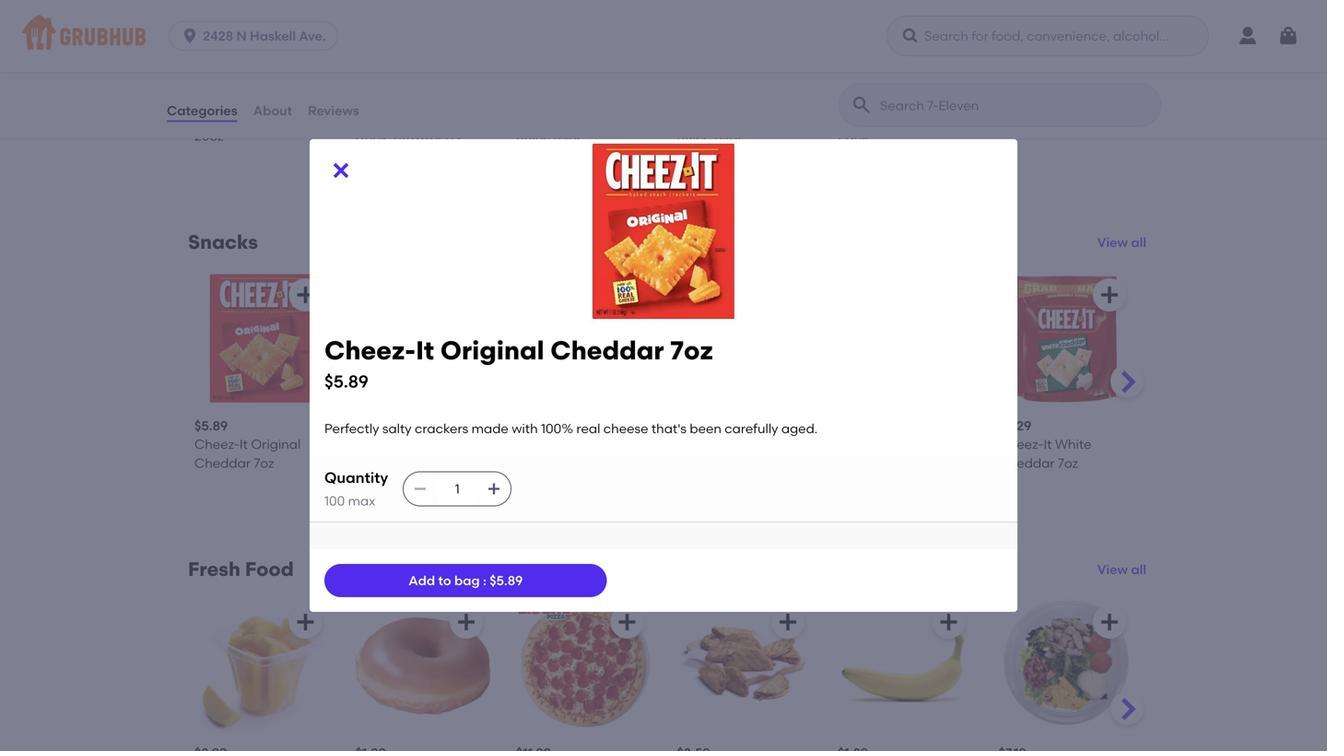 Task type: locate. For each thing, give the bounding box(es) containing it.
snacks
[[188, 231, 258, 254]]

1 horizontal spatial pistachio
[[906, 437, 963, 452]]

2 pistachios from the left
[[584, 437, 648, 452]]

select for juice
[[528, 109, 566, 125]]

$6.09 for $6.09 wonderful pistachios shelled and roasted 2.5oz
[[516, 418, 550, 434]]

2 horizontal spatial it
[[1044, 437, 1052, 452]]

all
[[1132, 235, 1147, 250], [1132, 562, 1147, 578]]

roasted down carefully
[[708, 455, 760, 471]]

2 64oz from the left
[[715, 128, 744, 144]]

2 7- from the left
[[677, 109, 688, 125]]

7- up pack
[[838, 109, 849, 125]]

cheez- for $5.89 cheez-it original cheddar 7oz
[[195, 437, 240, 452]]

1 view all button from the top
[[1098, 233, 1147, 252]]

100
[[325, 493, 345, 509]]

it for $5.89 cheez-it original cheddar 7oz
[[240, 437, 248, 452]]

wonderful pistachio honey roasted 2.25oz button
[[831, 264, 981, 499]]

and
[[565, 455, 590, 471]]

beef mini tacos 10pc image
[[677, 598, 812, 734]]

1 vertical spatial view
[[1098, 562, 1129, 578]]

$5.89
[[325, 372, 369, 392], [195, 418, 228, 434], [490, 573, 523, 589]]

0 horizontal spatial juice
[[516, 128, 551, 144]]

64oz inside "7-select cranberry juice 64oz"
[[715, 128, 744, 144]]

1 all from the top
[[1132, 235, 1147, 250]]

original inside $3.19 coca cola original 20oz
[[265, 109, 315, 125]]

wonderful up honey at right bottom
[[838, 437, 903, 452]]

wonderful inside $5.79 wonderful pistachio chili roasted 2.25oz
[[677, 437, 742, 452]]

main navigation navigation
[[0, 0, 1328, 72]]

7oz
[[671, 335, 713, 366], [254, 455, 274, 471], [1058, 455, 1079, 471]]

1 juice from the left
[[516, 128, 551, 144]]

1 horizontal spatial $6.09
[[516, 418, 550, 434]]

select
[[528, 109, 566, 125], [688, 109, 727, 125], [849, 109, 888, 125]]

2 horizontal spatial $5.89
[[490, 573, 523, 589]]

0 vertical spatial original
[[265, 109, 315, 125]]

original
[[265, 109, 315, 125], [441, 335, 545, 366], [251, 437, 301, 452]]

all for fresh food
[[1132, 562, 1147, 578]]

1 horizontal spatial cheddar
[[551, 335, 664, 366]]

pistachios down crackers
[[423, 437, 487, 452]]

3 7- from the left
[[838, 109, 849, 125]]

view all
[[1098, 235, 1147, 250], [1098, 562, 1147, 578]]

0 vertical spatial view all button
[[1098, 233, 1147, 252]]

cheez- inside $5.89 cheez-it original cheddar 7oz
[[195, 437, 240, 452]]

1 wonderful from the left
[[355, 437, 420, 452]]

$5.89 cheez-it original cheddar 7oz
[[195, 418, 301, 471]]

it
[[416, 335, 434, 366], [240, 437, 248, 452], [1044, 437, 1052, 452]]

pistachios inside $6.09 wonderful pistachios shelled and roasted 2.5oz
[[584, 437, 648, 452]]

20oz
[[195, 128, 224, 144]]

1 $6.09 from the left
[[355, 418, 389, 434]]

1 horizontal spatial roasted
[[708, 455, 760, 471]]

1 horizontal spatial juice
[[677, 128, 712, 144]]

2 pistachio from the left
[[906, 437, 963, 452]]

wonderful up shelled
[[516, 437, 581, 452]]

7oz inside cheez-it original cheddar 7oz $5.89
[[671, 335, 713, 366]]

add
[[409, 573, 435, 589]]

7- right the sports
[[516, 109, 528, 125]]

real
[[577, 421, 601, 436]]

0 horizontal spatial cheez-
[[195, 437, 240, 452]]

fresh food
[[188, 558, 294, 581]]

2 wonderful from the left
[[516, 437, 581, 452]]

2 horizontal spatial cheez-
[[999, 437, 1044, 452]]

2.25oz
[[763, 455, 802, 471], [838, 474, 877, 490]]

cheddar inside cheez-it original cheddar 7oz $5.89
[[551, 335, 664, 366]]

honey
[[838, 455, 878, 471]]

4 wonderful from the left
[[838, 437, 903, 452]]

0 horizontal spatial 64oz
[[554, 128, 583, 144]]

1 horizontal spatial it
[[416, 335, 434, 366]]

perfectly salty crackers made with 100% real cheese that's been carefully aged.
[[325, 421, 818, 436]]

it inside $5.89 cheez-it original cheddar 7oz
[[240, 437, 248, 452]]

2.25oz down aged.
[[763, 455, 802, 471]]

$6.09 up 5oz
[[355, 418, 389, 434]]

cheddar inside $5.89 cheez-it original cheddar 7oz
[[195, 455, 251, 471]]

quantity
[[325, 469, 388, 487]]

$6.09 inside $6.09 wonderful pistachios shelled and roasted 2.5oz
[[516, 418, 550, 434]]

0 vertical spatial 100%
[[569, 109, 602, 125]]

100% left real
[[541, 421, 574, 436]]

$3.19
[[195, 91, 225, 107]]

2 view all button from the top
[[1098, 561, 1147, 579]]

2 view from the top
[[1098, 562, 1129, 578]]

wonderful
[[355, 437, 420, 452], [516, 437, 581, 452], [677, 437, 742, 452], [838, 437, 903, 452]]

cheddar for $5.29 cheez-it white cheddar 7oz
[[999, 455, 1055, 471]]

1 horizontal spatial 2.25oz
[[838, 474, 877, 490]]

wonderful inside $6.09 wonderful pistachios shelled and roasted 2.5oz
[[516, 437, 581, 452]]

1 roasted from the left
[[593, 455, 645, 471]]

1 horizontal spatial 64oz
[[715, 128, 744, 144]]

svg image
[[902, 27, 920, 45], [413, 482, 428, 497], [777, 611, 799, 634], [1099, 611, 1121, 634]]

wonderful for shelled
[[516, 437, 581, 452]]

1 horizontal spatial 7oz
[[671, 335, 713, 366]]

100%
[[569, 109, 602, 125], [541, 421, 574, 436]]

7-select 100% apple juice 64oz button
[[509, 0, 659, 172]]

3 select from the left
[[849, 109, 888, 125]]

0 horizontal spatial cheddar
[[195, 455, 251, 471]]

select left 'cranberry' at the top right of the page
[[688, 109, 727, 125]]

coca cola original 20oz image
[[195, 0, 330, 79]]

select left the apple
[[528, 109, 566, 125]]

view all button
[[1098, 233, 1147, 252], [1098, 561, 1147, 579]]

bodyarmor
[[355, 109, 439, 125]]

0 horizontal spatial pistachios
[[423, 437, 487, 452]]

wonderful inside wonderful pistachio honey roasted 2.25oz
[[838, 437, 903, 452]]

7-select 100% apple juice 64oz image
[[516, 0, 651, 79]]

1 view from the top
[[1098, 235, 1129, 250]]

2 view all from the top
[[1098, 562, 1147, 578]]

3 wonderful from the left
[[677, 437, 742, 452]]

made
[[472, 421, 509, 436]]

wonderful inside $6.09 wonderful pistachios 5oz
[[355, 437, 420, 452]]

banana
[[355, 147, 405, 163]]

100% left the apple
[[569, 109, 602, 125]]

cola
[[232, 109, 262, 125]]

2 vertical spatial $5.89
[[490, 573, 523, 589]]

1 horizontal spatial select
[[688, 109, 727, 125]]

max
[[348, 493, 376, 509]]

pistachios inside $6.09 wonderful pistachios 5oz
[[423, 437, 487, 452]]

0 horizontal spatial 7oz
[[254, 455, 274, 471]]

7- inside the $9.59 7-select water 24 pack
[[838, 109, 849, 125]]

1 select from the left
[[528, 109, 566, 125]]

pistachios
[[423, 437, 487, 452], [584, 437, 648, 452]]

juice
[[516, 128, 551, 144], [677, 128, 712, 144]]

fresh
[[188, 558, 240, 581]]

cheez-
[[325, 335, 416, 366], [195, 437, 240, 452], [999, 437, 1044, 452]]

7oz inside $5.89 cheez-it original cheddar 7oz
[[254, 455, 274, 471]]

2 roasted from the left
[[708, 455, 760, 471]]

perfectly
[[325, 421, 379, 436]]

64oz
[[554, 128, 583, 144], [715, 128, 744, 144]]

roasted inside $6.09 wonderful pistachios shelled and roasted 2.5oz
[[593, 455, 645, 471]]

1 vertical spatial 2.25oz
[[838, 474, 877, 490]]

0 vertical spatial $5.89
[[325, 372, 369, 392]]

pistachio inside $5.79 wonderful pistachio chili roasted 2.25oz
[[745, 437, 802, 452]]

1 pistachios from the left
[[423, 437, 487, 452]]

roasted
[[593, 455, 645, 471], [708, 455, 760, 471], [881, 455, 933, 471]]

0 horizontal spatial $6.09
[[355, 418, 389, 434]]

7-
[[516, 109, 528, 125], [677, 109, 688, 125], [838, 109, 849, 125]]

view all button for fresh food
[[1098, 561, 1147, 579]]

$6.09 inside $6.09 wonderful pistachios 5oz
[[355, 418, 389, 434]]

3 roasted from the left
[[881, 455, 933, 471]]

2 horizontal spatial cheddar
[[999, 455, 1055, 471]]

2.25oz inside wonderful pistachio honey roasted 2.25oz
[[838, 474, 877, 490]]

64oz inside 7-select 100% apple juice 64oz
[[554, 128, 583, 144]]

wonderful pistachios 5oz image
[[355, 271, 491, 406]]

0 vertical spatial 2.25oz
[[763, 455, 802, 471]]

1 pistachio from the left
[[745, 437, 802, 452]]

dr pepper 20oz image
[[999, 0, 1134, 79]]

wonderful for 5oz
[[355, 437, 420, 452]]

select down $9.59
[[849, 109, 888, 125]]

2 $6.09 from the left
[[516, 418, 550, 434]]

svg image
[[1278, 25, 1300, 47], [181, 27, 199, 45], [330, 160, 352, 182], [295, 284, 317, 306], [616, 284, 639, 306], [1099, 284, 1121, 306], [487, 482, 502, 497], [295, 611, 317, 634], [455, 611, 478, 634], [616, 611, 639, 634], [938, 611, 960, 634]]

2 vertical spatial original
[[251, 437, 301, 452]]

1 7- from the left
[[516, 109, 528, 125]]

been
[[690, 421, 722, 436]]

$6.09 for $6.09 wonderful pistachios 5oz
[[355, 418, 389, 434]]

1 horizontal spatial $5.89
[[325, 372, 369, 392]]

pistachios down cheese at the bottom left
[[584, 437, 648, 452]]

original for $6.09 wonderful pistachios 5oz
[[251, 437, 301, 452]]

view all for fresh food
[[1098, 562, 1147, 578]]

about
[[253, 103, 292, 118]]

cranberry
[[730, 109, 794, 125]]

bodyarmor sports drink, strawberry banana 28oz image
[[355, 0, 491, 79]]

select for 64oz
[[688, 109, 727, 125]]

1 vertical spatial view all
[[1098, 562, 1147, 578]]

2 juice from the left
[[677, 128, 712, 144]]

strawberry
[[394, 128, 463, 144]]

roasted right honey at right bottom
[[881, 455, 933, 471]]

1 horizontal spatial 7-
[[677, 109, 688, 125]]

1 vertical spatial all
[[1132, 562, 1147, 578]]

sports
[[442, 109, 482, 125]]

$6.09
[[355, 418, 389, 434], [516, 418, 550, 434]]

view
[[1098, 235, 1129, 250], [1098, 562, 1129, 578]]

original inside cheez-it original cheddar 7oz $5.89
[[441, 335, 545, 366]]

cheddar
[[551, 335, 664, 366], [195, 455, 251, 471], [999, 455, 1055, 471]]

0 horizontal spatial select
[[528, 109, 566, 125]]

large big bite™  - pepperoni image
[[516, 598, 651, 734]]

:
[[483, 573, 487, 589]]

wonderful down salty
[[355, 437, 420, 452]]

0 horizontal spatial 7-
[[516, 109, 528, 125]]

pack
[[838, 128, 869, 144]]

salty
[[383, 421, 412, 436]]

0 horizontal spatial roasted
[[593, 455, 645, 471]]

2 all from the top
[[1132, 562, 1147, 578]]

1 view all from the top
[[1098, 235, 1147, 250]]

0 horizontal spatial 2.25oz
[[763, 455, 802, 471]]

roasted down cheese at the bottom left
[[593, 455, 645, 471]]

2 horizontal spatial roasted
[[881, 455, 933, 471]]

wonderful pistachios shelled and roasted 2.5oz image
[[516, 271, 651, 406]]

$4.29 bodyarmor sports drink, strawberry banana 28oz
[[355, 91, 482, 163]]

$6.09 up shelled
[[516, 418, 550, 434]]

carefully
[[725, 421, 779, 436]]

7-select 100% apple juice 64oz
[[516, 109, 642, 144]]

cheez-it original cheddar 7oz image
[[195, 271, 330, 406]]

1 vertical spatial $5.89
[[195, 418, 228, 434]]

pistachio
[[745, 437, 802, 452], [906, 437, 963, 452]]

0 horizontal spatial it
[[240, 437, 248, 452]]

7- right the apple
[[677, 109, 688, 125]]

$9.59
[[838, 91, 871, 107]]

roasted inside wonderful pistachio honey roasted 2.25oz
[[881, 455, 933, 471]]

7oz for $5.89 cheez-it original cheddar 7oz
[[254, 455, 274, 471]]

2 select from the left
[[688, 109, 727, 125]]

aged.
[[782, 421, 818, 436]]

cheddar inside $5.29 cheez-it white cheddar 7oz
[[999, 455, 1055, 471]]

1 vertical spatial view all button
[[1098, 561, 1147, 579]]

glazed donut image
[[355, 598, 491, 734]]

1 horizontal spatial pistachios
[[584, 437, 648, 452]]

pistachios for wonderful pistachios 5oz
[[423, 437, 487, 452]]

2.25oz down honey at right bottom
[[838, 474, 877, 490]]

it inside $5.29 cheez-it white cheddar 7oz
[[1044, 437, 1052, 452]]

$9.59 7-select water 24 pack
[[838, 91, 947, 144]]

7- inside "7-select cranberry juice 64oz"
[[677, 109, 688, 125]]

add to bag : $5.89
[[409, 573, 523, 589]]

wonderful pistachio honey roasted 2.25oz
[[838, 437, 963, 490]]

2428
[[203, 28, 233, 44]]

select inside "7-select cranberry juice 64oz"
[[688, 109, 727, 125]]

100% inside 7-select 100% apple juice 64oz
[[569, 109, 602, 125]]

cheez- inside $5.29 cheez-it white cheddar 7oz
[[999, 437, 1044, 452]]

2 horizontal spatial 7-
[[838, 109, 849, 125]]

$5.79
[[677, 418, 710, 434]]

7- inside 7-select 100% apple juice 64oz
[[516, 109, 528, 125]]

view for fresh food
[[1098, 562, 1129, 578]]

cheez-it original cheddar 7oz $5.89
[[325, 335, 713, 392]]

0 vertical spatial view
[[1098, 235, 1129, 250]]

0 horizontal spatial pistachio
[[745, 437, 802, 452]]

about button
[[252, 72, 293, 138]]

original inside $5.89 cheez-it original cheddar 7oz
[[251, 437, 301, 452]]

0 vertical spatial all
[[1132, 235, 1147, 250]]

svg image inside 2428 n haskell ave. button
[[181, 27, 199, 45]]

Input item quantity number field
[[437, 473, 478, 506]]

bag
[[455, 573, 480, 589]]

2 horizontal spatial select
[[849, 109, 888, 125]]

0 horizontal spatial $5.89
[[195, 418, 228, 434]]

$6.09 wonderful pistachios 5oz
[[355, 418, 487, 471]]

wonderful down the been
[[677, 437, 742, 452]]

7oz inside $5.29 cheez-it white cheddar 7oz
[[1058, 455, 1079, 471]]

1 vertical spatial 100%
[[541, 421, 574, 436]]

2 horizontal spatial 7oz
[[1058, 455, 1079, 471]]

0 vertical spatial view all
[[1098, 235, 1147, 250]]

select inside 7-select 100% apple juice 64oz
[[528, 109, 566, 125]]

1 64oz from the left
[[554, 128, 583, 144]]

1 horizontal spatial cheez-
[[325, 335, 416, 366]]

1 vertical spatial original
[[441, 335, 545, 366]]



Task type: vqa. For each thing, say whether or not it's contained in the screenshot.
svg icon inside the Offers link
no



Task type: describe. For each thing, give the bounding box(es) containing it.
7-select cranberry juice 64oz
[[677, 109, 794, 144]]

$4.29
[[355, 91, 389, 107]]

7-select cranberry juice 64oz button
[[670, 0, 820, 172]]

$5.89 inside cheez-it original cheddar 7oz $5.89
[[325, 372, 369, 392]]

cheddar for $5.89 cheez-it original cheddar 7oz
[[195, 455, 251, 471]]

wonderful pistachio chili roasted 2.25oz image
[[677, 271, 812, 406]]

juice inside 7-select 100% apple juice 64oz
[[516, 128, 551, 144]]

haskell
[[250, 28, 296, 44]]

reviews
[[308, 103, 359, 118]]

magnifying glass icon image
[[851, 94, 873, 116]]

juice inside "7-select cranberry juice 64oz"
[[677, 128, 712, 144]]

cheese
[[604, 421, 649, 436]]

2.25oz inside $5.79 wonderful pistachio chili roasted 2.25oz
[[763, 455, 802, 471]]

$5.29 cheez-it white cheddar 7oz
[[999, 418, 1092, 471]]

2428 n haskell ave. button
[[169, 21, 345, 51]]

with
[[512, 421, 538, 436]]

view all button for snacks
[[1098, 233, 1147, 252]]

$6.09 wonderful pistachios shelled and roasted 2.5oz
[[516, 418, 648, 490]]

28oz
[[408, 147, 437, 163]]

it inside cheez-it original cheddar 7oz $5.89
[[416, 335, 434, 366]]

7-select water 24 pack image
[[838, 0, 973, 79]]

food
[[245, 558, 294, 581]]

svg image inside main navigation 'navigation'
[[902, 27, 920, 45]]

banana image
[[838, 598, 973, 734]]

categories button
[[166, 72, 239, 138]]

roasted inside $5.79 wonderful pistachio chili roasted 2.25oz
[[708, 455, 760, 471]]

that's
[[652, 421, 687, 436]]

cheez- for $5.29 cheez-it white cheddar 7oz
[[999, 437, 1044, 452]]

wonderful for chili
[[677, 437, 742, 452]]

all for snacks
[[1132, 235, 1147, 250]]

chili
[[677, 455, 705, 471]]

7- for 7-select 100% apple juice 64oz
[[516, 109, 528, 125]]

2.5oz
[[516, 474, 548, 490]]

n
[[237, 28, 247, 44]]

mango cup with tajin image
[[195, 598, 330, 734]]

ave.
[[299, 28, 326, 44]]

view for snacks
[[1098, 235, 1129, 250]]

crackers
[[415, 421, 469, 436]]

categories
[[167, 103, 238, 118]]

select inside the $9.59 7-select water 24 pack
[[849, 109, 888, 125]]

chicken cobb salad image
[[999, 598, 1134, 734]]

cheez-it white cheddar 7oz image
[[999, 271, 1134, 406]]

apple
[[605, 109, 642, 125]]

original for $4.29 bodyarmor sports drink, strawberry banana 28oz
[[265, 109, 315, 125]]

5oz
[[355, 455, 377, 471]]

it for $5.29 cheez-it white cheddar 7oz
[[1044, 437, 1052, 452]]

2428 n haskell ave.
[[203, 28, 326, 44]]

water
[[891, 109, 930, 125]]

cheez- inside cheez-it original cheddar 7oz $5.89
[[325, 335, 416, 366]]

quantity 100 max
[[325, 469, 388, 509]]

white
[[1056, 437, 1092, 452]]

7oz for $5.29 cheez-it white cheddar 7oz
[[1058, 455, 1079, 471]]

pistachio inside wonderful pistachio honey roasted 2.25oz
[[906, 437, 963, 452]]

reviews button
[[307, 72, 360, 138]]

$5.89 inside $5.89 cheez-it original cheddar 7oz
[[195, 418, 228, 434]]

$5.29
[[999, 418, 1032, 434]]

pistachios for wonderful pistachios shelled and roasted 2.5oz
[[584, 437, 648, 452]]

$3.19 coca cola original 20oz
[[195, 91, 315, 144]]

7-select cranberry juice 64oz image
[[677, 0, 812, 79]]

drink,
[[355, 128, 391, 144]]

to
[[438, 573, 451, 589]]

7- for 7-select cranberry juice 64oz
[[677, 109, 688, 125]]

shelled
[[516, 455, 562, 471]]

view all for snacks
[[1098, 235, 1147, 250]]

coca
[[195, 109, 229, 125]]

24
[[933, 109, 947, 125]]

$5.79 wonderful pistachio chili roasted 2.25oz
[[677, 418, 802, 471]]



